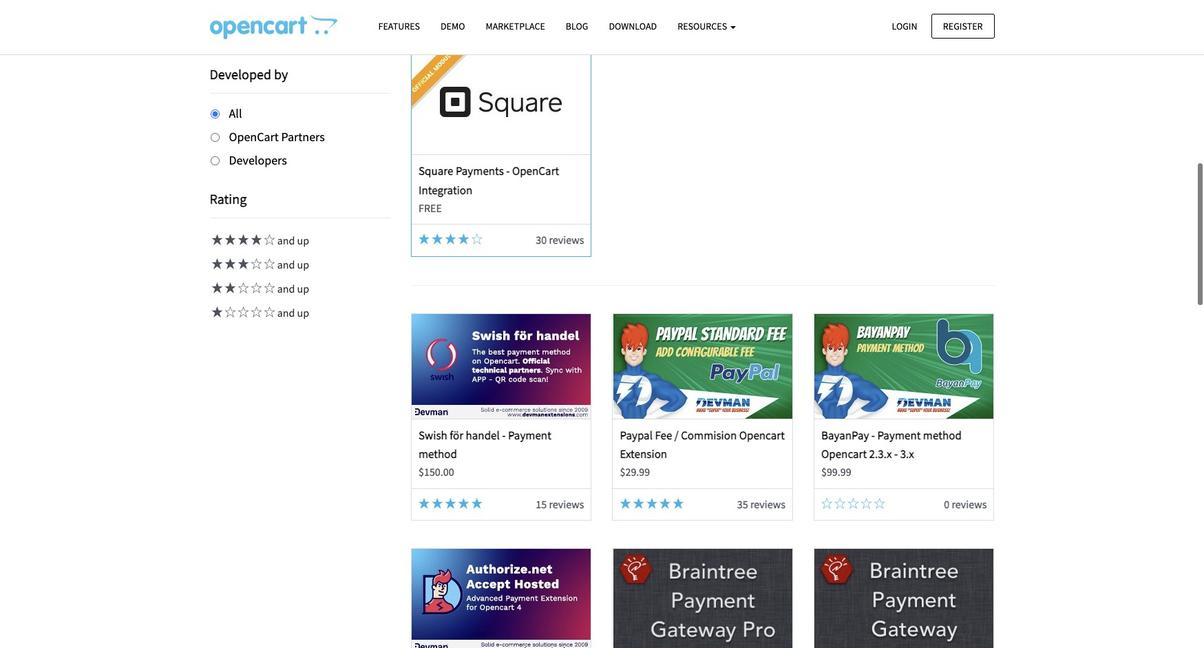 Task type: describe. For each thing, give the bounding box(es) containing it.
demo link
[[431, 14, 476, 39]]

commision
[[681, 428, 737, 443]]

payments
[[456, 163, 504, 179]]

15 reviews
[[536, 497, 584, 511]]

0
[[945, 497, 950, 511]]

0 reviews
[[945, 497, 987, 511]]

1 and from the top
[[277, 234, 295, 248]]

swish för handel - payment method $150.00
[[419, 428, 552, 479]]

and up for third and up link from the top
[[275, 282, 309, 296]]

up for third and up link from the top
[[297, 282, 309, 296]]

2.3.x
[[870, 446, 892, 462]]

handel
[[466, 428, 500, 443]]

swish
[[419, 428, 448, 443]]

and up for 2nd and up link
[[275, 258, 309, 272]]

reviews for bayanpay - payment method opencart 2.3.x - 3.x
[[952, 497, 987, 511]]

register
[[944, 20, 983, 32]]

download
[[609, 20, 657, 32]]

braintree payment gateway pro image
[[614, 549, 793, 648]]

swish för handel - payment method image
[[412, 314, 591, 419]]

login link
[[881, 13, 930, 38]]

30 reviews
[[536, 233, 584, 247]]

för
[[450, 428, 464, 443]]

- up 2.3.x
[[872, 428, 876, 443]]

bayanpay - payment method opencart 2.3.x - 3.x $99.99
[[822, 428, 962, 479]]

$150.00
[[419, 465, 454, 479]]

3.x
[[901, 446, 915, 462]]

developed
[[210, 65, 271, 83]]

method inside bayanpay - payment method opencart 2.3.x - 3.x $99.99
[[924, 428, 962, 443]]

extension
[[620, 446, 668, 462]]

developed by
[[210, 65, 288, 83]]

and up for first and up link
[[275, 234, 309, 248]]

35 reviews
[[738, 497, 786, 511]]

4 and up link from the top
[[210, 306, 309, 320]]

30
[[536, 233, 547, 247]]

developers
[[229, 152, 287, 168]]

marketplace link
[[476, 14, 556, 39]]

authorize.net accept hosted - opencart 4 image
[[412, 549, 591, 648]]

paypal fee / commision opencart extension link
[[620, 428, 785, 462]]

15
[[536, 497, 547, 511]]

2 and up link from the top
[[210, 258, 309, 272]]

square payments - opencart integration free
[[419, 163, 560, 215]]

partners
[[281, 129, 325, 145]]

braintree payment gateway image
[[815, 549, 994, 648]]

- left 3.x
[[895, 446, 898, 462]]

bayanpay - payment method opencart 2.3.x - 3.x link
[[822, 428, 962, 462]]

paypal fee / commision opencart extension image
[[614, 314, 793, 419]]

and up for fourth and up link from the top of the page
[[275, 306, 309, 320]]

download link
[[599, 14, 668, 39]]



Task type: locate. For each thing, give the bounding box(es) containing it.
2 and up from the top
[[275, 258, 309, 272]]

reviews right 35
[[751, 497, 786, 511]]

opencart down bayanpay
[[822, 446, 867, 462]]

- right handel
[[502, 428, 506, 443]]

opencart payment gateways image
[[210, 14, 337, 39]]

reviews right "30"
[[549, 233, 584, 247]]

blog link
[[556, 14, 599, 39]]

0 horizontal spatial opencart
[[740, 428, 785, 443]]

- inside square payments - opencart integration free
[[506, 163, 510, 179]]

opencart for paypal fee / commision opencart extension
[[740, 428, 785, 443]]

up for 2nd and up link
[[297, 258, 309, 272]]

payment right handel
[[508, 428, 552, 443]]

3 up from the top
[[297, 282, 309, 296]]

method
[[924, 428, 962, 443], [419, 446, 457, 462]]

paypal
[[620, 428, 653, 443]]

swish för handel - payment method link
[[419, 428, 552, 462]]

by
[[274, 65, 288, 83]]

bayanpay - payment method opencart 2.3.x - 3.x image
[[815, 314, 994, 419]]

- right payments
[[506, 163, 510, 179]]

payment inside bayanpay - payment method opencart 2.3.x - 3.x $99.99
[[878, 428, 921, 443]]

up
[[297, 234, 309, 248], [297, 258, 309, 272], [297, 282, 309, 296], [297, 306, 309, 320]]

opencart inside paypal fee / commision opencart extension $29.99
[[740, 428, 785, 443]]

-
[[506, 163, 510, 179], [502, 428, 506, 443], [872, 428, 876, 443], [895, 446, 898, 462]]

0 vertical spatial opencart
[[229, 129, 279, 145]]

blog
[[566, 20, 589, 32]]

opencart inside square payments - opencart integration free
[[512, 163, 560, 179]]

features link
[[368, 14, 431, 39]]

square payments - opencart integration image
[[412, 50, 591, 155]]

marketplace
[[486, 20, 545, 32]]

star light o image
[[262, 234, 275, 245], [249, 259, 262, 270], [262, 259, 275, 270], [249, 283, 262, 294], [223, 307, 236, 318], [822, 498, 833, 509], [835, 498, 846, 509], [848, 498, 859, 509], [861, 498, 872, 509]]

payment up 3.x
[[878, 428, 921, 443]]

star light o image
[[472, 234, 483, 245], [236, 283, 249, 294], [262, 283, 275, 294], [236, 307, 249, 318], [249, 307, 262, 318], [262, 307, 275, 318], [875, 498, 886, 509]]

1 vertical spatial method
[[419, 446, 457, 462]]

bayanpay
[[822, 428, 870, 443]]

demo
[[441, 20, 465, 32]]

up for first and up link
[[297, 234, 309, 248]]

opencart right commision
[[740, 428, 785, 443]]

opencart right payments
[[512, 163, 560, 179]]

2 payment from the left
[[878, 428, 921, 443]]

payment inside swish för handel - payment method $150.00
[[508, 428, 552, 443]]

/
[[675, 428, 679, 443]]

square payments - opencart integration link
[[419, 163, 560, 197]]

1 horizontal spatial method
[[924, 428, 962, 443]]

and
[[277, 234, 295, 248], [277, 258, 295, 272], [277, 282, 295, 296], [277, 306, 295, 320]]

all
[[229, 105, 242, 121]]

register link
[[932, 13, 995, 38]]

opencart up developers
[[229, 129, 279, 145]]

1 and up from the top
[[275, 234, 309, 248]]

1 payment from the left
[[508, 428, 552, 443]]

login
[[892, 20, 918, 32]]

0 horizontal spatial payment
[[508, 428, 552, 443]]

3 and from the top
[[277, 282, 295, 296]]

method inside swish för handel - payment method $150.00
[[419, 446, 457, 462]]

1 vertical spatial opencart
[[512, 163, 560, 179]]

0 horizontal spatial opencart
[[229, 129, 279, 145]]

and up link
[[210, 234, 309, 248], [210, 258, 309, 272], [210, 282, 309, 296], [210, 306, 309, 320]]

resources
[[678, 20, 729, 32]]

4 and from the top
[[277, 306, 295, 320]]

0 vertical spatial opencart
[[740, 428, 785, 443]]

None radio
[[210, 110, 219, 118], [210, 156, 219, 165], [210, 110, 219, 118], [210, 156, 219, 165]]

1 and up link from the top
[[210, 234, 309, 248]]

opencart partners
[[229, 129, 325, 145]]

rating
[[210, 190, 247, 208]]

reviews
[[549, 233, 584, 247], [549, 497, 584, 511], [751, 497, 786, 511], [952, 497, 987, 511]]

1 up from the top
[[297, 234, 309, 248]]

$29.99
[[620, 465, 650, 479]]

integration
[[419, 182, 473, 197]]

4 up from the top
[[297, 306, 309, 320]]

opencart
[[740, 428, 785, 443], [822, 446, 867, 462]]

resources link
[[668, 14, 747, 39]]

0 vertical spatial method
[[924, 428, 962, 443]]

features
[[379, 20, 420, 32]]

1 vertical spatial opencart
[[822, 446, 867, 462]]

and up
[[275, 234, 309, 248], [275, 258, 309, 272], [275, 282, 309, 296], [275, 306, 309, 320]]

$99.99
[[822, 465, 852, 479]]

1 horizontal spatial opencart
[[822, 446, 867, 462]]

reviews for paypal fee / commision opencart extension
[[751, 497, 786, 511]]

star light image
[[419, 234, 430, 245], [445, 234, 456, 245], [223, 234, 236, 245], [249, 234, 262, 245], [223, 259, 236, 270], [236, 259, 249, 270], [210, 283, 223, 294], [432, 498, 443, 509], [445, 498, 456, 509], [620, 498, 631, 509], [633, 498, 645, 509], [660, 498, 671, 509], [673, 498, 684, 509]]

4 and up from the top
[[275, 306, 309, 320]]

3 and up link from the top
[[210, 282, 309, 296]]

fee
[[655, 428, 673, 443]]

0 horizontal spatial method
[[419, 446, 457, 462]]

1 horizontal spatial payment
[[878, 428, 921, 443]]

opencart for bayanpay - payment method opencart 2.3.x - 3.x
[[822, 446, 867, 462]]

star light image
[[432, 234, 443, 245], [458, 234, 469, 245], [210, 234, 223, 245], [236, 234, 249, 245], [210, 259, 223, 270], [223, 283, 236, 294], [210, 307, 223, 318], [419, 498, 430, 509], [458, 498, 469, 509], [472, 498, 483, 509], [647, 498, 658, 509]]

1 horizontal spatial opencart
[[512, 163, 560, 179]]

3 and up from the top
[[275, 282, 309, 296]]

None radio
[[210, 133, 219, 142]]

square
[[419, 163, 454, 179]]

reviews right "15"
[[549, 497, 584, 511]]

35
[[738, 497, 749, 511]]

2 up from the top
[[297, 258, 309, 272]]

reviews right 0
[[952, 497, 987, 511]]

reviews for square payments - opencart integration
[[549, 233, 584, 247]]

2 and from the top
[[277, 258, 295, 272]]

opencart inside bayanpay - payment method opencart 2.3.x - 3.x $99.99
[[822, 446, 867, 462]]

reviews for swish för handel - payment method
[[549, 497, 584, 511]]

paypal fee / commision opencart extension $29.99
[[620, 428, 785, 479]]

payment
[[508, 428, 552, 443], [878, 428, 921, 443]]

up for fourth and up link from the top of the page
[[297, 306, 309, 320]]

opencart
[[229, 129, 279, 145], [512, 163, 560, 179]]

- inside swish för handel - payment method $150.00
[[502, 428, 506, 443]]

free
[[419, 201, 442, 215]]



Task type: vqa. For each thing, say whether or not it's contained in the screenshot.
Account image
no



